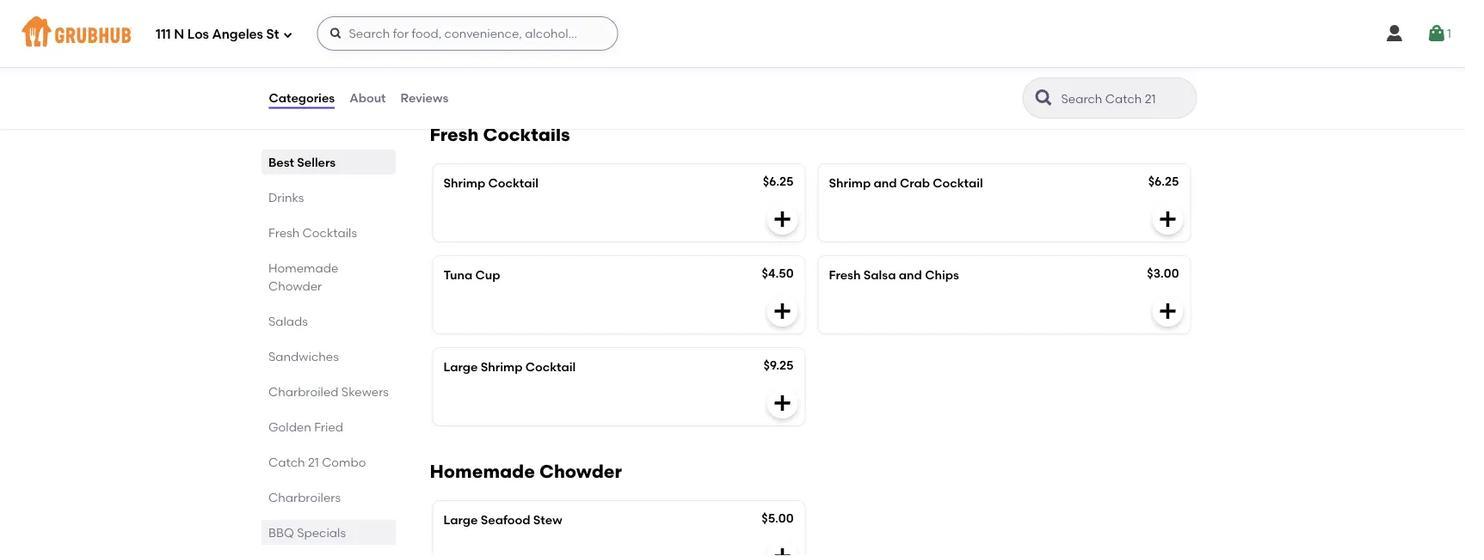 Task type: locate. For each thing, give the bounding box(es) containing it.
salads tab
[[268, 312, 389, 331]]

homemade down fresh cocktails tab
[[268, 261, 338, 275]]

cocktails inside tab
[[302, 226, 357, 240]]

homemade left lemonade
[[444, 22, 513, 36]]

combo
[[322, 455, 366, 470]]

0 horizontal spatial fresh
[[268, 226, 299, 240]]

and right salsa
[[899, 268, 922, 283]]

1 horizontal spatial $6.25
[[1149, 174, 1180, 189]]

svg image
[[1427, 23, 1448, 44], [283, 30, 293, 40], [1158, 209, 1179, 230], [1158, 301, 1179, 322]]

1 vertical spatial cocktails
[[302, 226, 357, 240]]

homemade up large seafood stew
[[430, 461, 535, 483]]

1 horizontal spatial and
[[899, 268, 922, 283]]

fresh inside tab
[[268, 226, 299, 240]]

$9.25
[[764, 358, 794, 373]]

0 vertical spatial and
[[874, 176, 897, 191]]

about button
[[349, 67, 387, 129]]

shrimp for shrimp and crab cocktail
[[829, 176, 871, 191]]

svg image
[[1385, 23, 1405, 44], [329, 27, 343, 40], [772, 55, 793, 76], [1158, 55, 1179, 76], [772, 209, 793, 230], [772, 301, 793, 322], [772, 393, 793, 414], [772, 546, 793, 557]]

drinks
[[268, 190, 304, 205]]

stew
[[533, 513, 563, 528]]

fresh
[[430, 124, 479, 146], [268, 226, 299, 240], [829, 268, 861, 283]]

shrimp
[[444, 176, 486, 191], [829, 176, 871, 191], [481, 360, 523, 375]]

sandwiches
[[268, 349, 339, 364]]

0 vertical spatial chowder
[[268, 279, 322, 293]]

1 vertical spatial large
[[444, 513, 478, 528]]

1 button
[[1427, 18, 1452, 49]]

fresh cocktails down the 'drinks' tab
[[268, 226, 357, 240]]

1 $6.25 from the left
[[763, 174, 794, 189]]

chowder
[[268, 279, 322, 293], [540, 461, 622, 483]]

0 horizontal spatial homemade chowder
[[268, 261, 338, 293]]

1 horizontal spatial homemade chowder
[[430, 461, 622, 483]]

0 horizontal spatial fresh cocktails
[[268, 226, 357, 240]]

0 vertical spatial cocktails
[[483, 124, 570, 146]]

1 horizontal spatial cocktails
[[483, 124, 570, 146]]

large
[[444, 360, 478, 375], [444, 513, 478, 528]]

1
[[1448, 26, 1452, 41]]

bbq specials
[[268, 526, 346, 541]]

$6.25
[[763, 174, 794, 189], [1149, 174, 1180, 189]]

1 vertical spatial fresh
[[268, 226, 299, 240]]

fresh down drinks
[[268, 226, 299, 240]]

shrimp for shrimp cocktail
[[444, 176, 486, 191]]

main navigation navigation
[[0, 0, 1466, 67]]

homemade chowder up seafood
[[430, 461, 622, 483]]

best sellers tab
[[268, 153, 389, 171]]

catch 21 combo tab
[[268, 454, 389, 472]]

21
[[308, 455, 319, 470]]

0 vertical spatial fresh
[[430, 124, 479, 146]]

homemade chowder up salads
[[268, 261, 338, 293]]

fresh cocktails
[[430, 124, 570, 146], [268, 226, 357, 240]]

cocktail
[[488, 176, 539, 191], [933, 176, 984, 191], [526, 360, 576, 375]]

0 horizontal spatial chowder
[[268, 279, 322, 293]]

1 large from the top
[[444, 360, 478, 375]]

large for large seafood stew
[[444, 513, 478, 528]]

homemade
[[444, 22, 513, 36], [268, 261, 338, 275], [430, 461, 535, 483]]

skewers
[[341, 385, 389, 399]]

golden
[[268, 420, 311, 435]]

111 n los angeles st
[[156, 27, 279, 42]]

2 $6.25 from the left
[[1149, 174, 1180, 189]]

2 horizontal spatial fresh
[[829, 268, 861, 283]]

0 vertical spatial large
[[444, 360, 478, 375]]

fresh left salsa
[[829, 268, 861, 283]]

catch
[[268, 455, 305, 470]]

fresh down reviews
[[430, 124, 479, 146]]

0 vertical spatial homemade chowder
[[268, 261, 338, 293]]

salsa
[[864, 268, 896, 283]]

cocktails
[[483, 124, 570, 146], [302, 226, 357, 240]]

0 horizontal spatial and
[[874, 176, 897, 191]]

sellers
[[297, 155, 335, 170]]

1 vertical spatial and
[[899, 268, 922, 283]]

$6.25 for shrimp cocktail
[[763, 174, 794, 189]]

lemonade
[[516, 22, 580, 36]]

golden fried
[[268, 420, 343, 435]]

2 vertical spatial fresh
[[829, 268, 861, 283]]

and
[[874, 176, 897, 191], [899, 268, 922, 283]]

bbq specials tab
[[268, 524, 389, 542]]

chowder up salads
[[268, 279, 322, 293]]

0 horizontal spatial $6.25
[[763, 174, 794, 189]]

0 vertical spatial fresh cocktails
[[430, 124, 570, 146]]

1 vertical spatial homemade
[[268, 261, 338, 275]]

cocktails up shrimp cocktail
[[483, 124, 570, 146]]

chowder inside "tab"
[[268, 279, 322, 293]]

and left crab
[[874, 176, 897, 191]]

0 vertical spatial homemade
[[444, 22, 513, 36]]

2 large from the top
[[444, 513, 478, 528]]

0 horizontal spatial cocktails
[[302, 226, 357, 240]]

charbroiled skewers tab
[[268, 383, 389, 401]]

1 vertical spatial fresh cocktails
[[268, 226, 357, 240]]

reviews
[[401, 91, 449, 105]]

cup
[[476, 268, 500, 283]]

categories button
[[268, 67, 336, 129]]

homemade chowder
[[268, 261, 338, 293], [430, 461, 622, 483]]

homemade lemonade (24oz) button
[[433, 10, 805, 88]]

fresh cocktails up shrimp cocktail
[[430, 124, 570, 146]]

cocktails down the 'drinks' tab
[[302, 226, 357, 240]]

$4.50
[[762, 266, 794, 281]]

1 vertical spatial chowder
[[540, 461, 622, 483]]

chowder up stew
[[540, 461, 622, 483]]

categories
[[269, 91, 335, 105]]

$5.00
[[762, 512, 794, 526]]

search icon image
[[1034, 88, 1055, 108]]



Task type: vqa. For each thing, say whether or not it's contained in the screenshot.
Crab
yes



Task type: describe. For each thing, give the bounding box(es) containing it.
shrimp and crab cocktail
[[829, 176, 984, 191]]

1 horizontal spatial chowder
[[540, 461, 622, 483]]

large seafood stew
[[444, 513, 563, 528]]

seafood
[[481, 513, 531, 528]]

los
[[187, 27, 209, 42]]

charbroiled
[[268, 385, 338, 399]]

large shrimp cocktail
[[444, 360, 576, 375]]

catch 21 combo
[[268, 455, 366, 470]]

homemade lemonade (24oz)
[[444, 22, 619, 36]]

sandwiches tab
[[268, 348, 389, 366]]

fresh salsa and chips
[[829, 268, 960, 283]]

best sellers
[[268, 155, 335, 170]]

$3.00
[[1148, 266, 1180, 281]]

tuna cup
[[444, 268, 500, 283]]

homemade chowder inside homemade chowder "tab"
[[268, 261, 338, 293]]

Search Catch 21 search field
[[1060, 90, 1192, 107]]

bbq
[[268, 526, 294, 541]]

2 vertical spatial homemade
[[430, 461, 535, 483]]

salads
[[268, 314, 308, 329]]

shrimp cocktail
[[444, 176, 539, 191]]

charbroiled skewers
[[268, 385, 389, 399]]

large for large shrimp cocktail
[[444, 360, 478, 375]]

tuna
[[444, 268, 473, 283]]

n
[[174, 27, 184, 42]]

fried
[[314, 420, 343, 435]]

111
[[156, 27, 171, 42]]

charbroilers tab
[[268, 489, 389, 507]]

homemade inside "tab"
[[268, 261, 338, 275]]

1 horizontal spatial fresh
[[430, 124, 479, 146]]

homemade chowder tab
[[268, 259, 389, 295]]

fresh cocktails inside tab
[[268, 226, 357, 240]]

homemade inside button
[[444, 22, 513, 36]]

best
[[268, 155, 294, 170]]

about
[[350, 91, 386, 105]]

st
[[266, 27, 279, 42]]

golden fried tab
[[268, 418, 389, 436]]

specials
[[297, 526, 346, 541]]

drinks tab
[[268, 188, 389, 207]]

angeles
[[212, 27, 263, 42]]

1 vertical spatial homemade chowder
[[430, 461, 622, 483]]

reviews button
[[400, 67, 450, 129]]

svg image inside 1 button
[[1427, 23, 1448, 44]]

Search for food, convenience, alcohol... search field
[[317, 16, 618, 51]]

$6.25 for shrimp and crab cocktail
[[1149, 174, 1180, 189]]

charbroilers
[[268, 491, 340, 505]]

fresh cocktails tab
[[268, 224, 389, 242]]

1 horizontal spatial fresh cocktails
[[430, 124, 570, 146]]

chips
[[925, 268, 960, 283]]

(24oz)
[[582, 22, 619, 36]]

crab
[[900, 176, 930, 191]]



